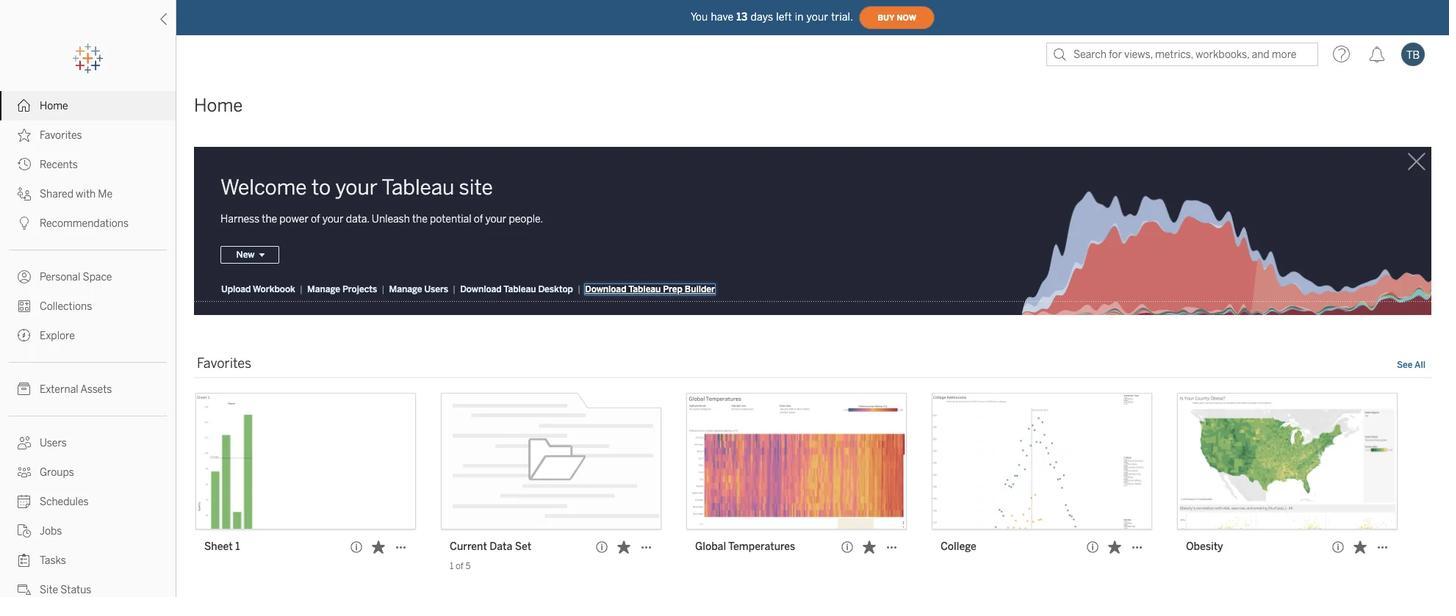 Task type: vqa. For each thing, say whether or not it's contained in the screenshot.
Orders
no



Task type: locate. For each thing, give the bounding box(es) containing it.
1 horizontal spatial favorites
[[197, 356, 252, 372]]

favorites inside main navigation. press the up and down arrow keys to access links. element
[[40, 129, 82, 142]]

sheet
[[204, 541, 233, 554]]

by text only_f5he34f image left jobs
[[18, 525, 31, 538]]

download
[[460, 285, 502, 295], [585, 285, 627, 295]]

recommendations link
[[0, 209, 176, 238]]

manage
[[307, 285, 340, 295], [389, 285, 422, 295]]

to
[[312, 176, 331, 200]]

users up the groups
[[40, 437, 67, 450]]

users
[[425, 285, 448, 295], [40, 437, 67, 450]]

1 horizontal spatial download
[[585, 285, 627, 295]]

by text only_f5he34f image for schedules
[[18, 496, 31, 509]]

shared with me link
[[0, 179, 176, 209]]

assets
[[80, 384, 112, 396]]

by text only_f5he34f image
[[18, 158, 31, 171], [18, 217, 31, 230], [18, 271, 31, 284], [18, 300, 31, 313], [18, 383, 31, 396], [18, 437, 31, 450], [18, 554, 31, 568], [18, 584, 31, 597]]

3 | from the left
[[453, 285, 456, 295]]

2 by text only_f5he34f image from the top
[[18, 129, 31, 142]]

buy
[[878, 13, 895, 22]]

by text only_f5he34f image left tasks
[[18, 554, 31, 568]]

by text only_f5he34f image inside 'personal space' link
[[18, 271, 31, 284]]

6 by text only_f5he34f image from the top
[[18, 437, 31, 450]]

external
[[40, 384, 78, 396]]

1
[[235, 541, 240, 554], [450, 562, 454, 572]]

the left "power"
[[262, 213, 277, 226]]

2 | from the left
[[382, 285, 385, 295]]

0 vertical spatial favorites
[[40, 129, 82, 142]]

| right workbook
[[300, 285, 303, 295]]

of right "power"
[[311, 213, 320, 226]]

home
[[194, 95, 243, 116], [40, 100, 68, 112]]

by text only_f5he34f image left recents
[[18, 158, 31, 171]]

by text only_f5he34f image inside recommendations link
[[18, 217, 31, 230]]

data.
[[346, 213, 370, 226]]

6 by text only_f5he34f image from the top
[[18, 496, 31, 509]]

personal space link
[[0, 262, 176, 292]]

by text only_f5he34f image up groups link
[[18, 437, 31, 450]]

potential
[[430, 213, 472, 226]]

by text only_f5he34f image up recents link
[[18, 129, 31, 142]]

1 by text only_f5he34f image from the top
[[18, 158, 31, 171]]

unleash
[[372, 213, 410, 226]]

3 by text only_f5he34f image from the top
[[18, 271, 31, 284]]

by text only_f5he34f image
[[18, 99, 31, 112], [18, 129, 31, 142], [18, 187, 31, 201], [18, 329, 31, 343], [18, 466, 31, 479], [18, 496, 31, 509], [18, 525, 31, 538]]

home inside home link
[[40, 100, 68, 112]]

by text only_f5he34f image for recommendations
[[18, 217, 31, 230]]

| right projects
[[382, 285, 385, 295]]

your up data.
[[336, 176, 378, 200]]

0 horizontal spatial users
[[40, 437, 67, 450]]

0 vertical spatial users
[[425, 285, 448, 295]]

1 vertical spatial favorites
[[197, 356, 252, 372]]

by text only_f5he34f image inside 'explore' link
[[18, 329, 31, 343]]

by text only_f5he34f image inside jobs link
[[18, 525, 31, 538]]

by text only_f5he34f image left shared
[[18, 187, 31, 201]]

tableau left desktop on the top
[[504, 285, 536, 295]]

users inside users link
[[40, 437, 67, 450]]

harness
[[221, 213, 260, 226]]

users down potential
[[425, 285, 448, 295]]

external assets
[[40, 384, 112, 396]]

favorites
[[40, 129, 82, 142], [197, 356, 252, 372]]

upload workbook | manage projects | manage users | download tableau desktop | download tableau prep builder
[[221, 285, 715, 295]]

jobs
[[40, 526, 62, 538]]

3 by text only_f5he34f image from the top
[[18, 187, 31, 201]]

of left the 5
[[456, 562, 464, 572]]

have
[[711, 11, 734, 23]]

collections link
[[0, 292, 176, 321]]

site
[[459, 176, 493, 200]]

groups link
[[0, 458, 176, 487]]

manage right projects
[[389, 285, 422, 295]]

temperatures
[[729, 541, 796, 554]]

0 horizontal spatial manage
[[307, 285, 340, 295]]

tasks link
[[0, 546, 176, 576]]

tableau
[[382, 176, 455, 200], [504, 285, 536, 295], [629, 285, 661, 295]]

1 vertical spatial 1
[[450, 562, 454, 572]]

5 by text only_f5he34f image from the top
[[18, 383, 31, 396]]

manage users link
[[388, 284, 449, 296]]

shared
[[40, 188, 73, 201]]

0 horizontal spatial the
[[262, 213, 277, 226]]

the
[[262, 213, 277, 226], [412, 213, 428, 226]]

by text only_f5he34f image inside site status link
[[18, 584, 31, 597]]

tableau up unleash
[[382, 176, 455, 200]]

by text only_f5he34f image left explore
[[18, 329, 31, 343]]

explore
[[40, 330, 75, 343]]

by text only_f5he34f image inside tasks "link"
[[18, 554, 31, 568]]

download tableau desktop link
[[460, 284, 574, 296]]

download right desktop on the top
[[585, 285, 627, 295]]

1 left the 5
[[450, 562, 454, 572]]

0 horizontal spatial favorites
[[40, 129, 82, 142]]

1 horizontal spatial the
[[412, 213, 428, 226]]

1 horizontal spatial users
[[425, 285, 448, 295]]

1 horizontal spatial manage
[[389, 285, 422, 295]]

1 the from the left
[[262, 213, 277, 226]]

manage left projects
[[307, 285, 340, 295]]

by text only_f5he34f image inside home link
[[18, 99, 31, 112]]

by text only_f5he34f image inside users link
[[18, 437, 31, 450]]

by text only_f5he34f image for users
[[18, 437, 31, 450]]

of
[[311, 213, 320, 226], [474, 213, 483, 226], [456, 562, 464, 572]]

|
[[300, 285, 303, 295], [382, 285, 385, 295], [453, 285, 456, 295], [578, 285, 581, 295]]

by text only_f5he34f image inside shared with me link
[[18, 187, 31, 201]]

1 horizontal spatial 1
[[450, 562, 454, 572]]

7 by text only_f5he34f image from the top
[[18, 554, 31, 568]]

by text only_f5he34f image left site
[[18, 584, 31, 597]]

2 download from the left
[[585, 285, 627, 295]]

your left people.
[[486, 213, 507, 226]]

2 horizontal spatial tableau
[[629, 285, 661, 295]]

2 manage from the left
[[389, 285, 422, 295]]

by text only_f5he34f image left schedules
[[18, 496, 31, 509]]

by text only_f5he34f image up the favorites link
[[18, 99, 31, 112]]

current data set image
[[441, 394, 662, 530]]

7 by text only_f5he34f image from the top
[[18, 525, 31, 538]]

1 vertical spatial users
[[40, 437, 67, 450]]

by text only_f5he34f image left collections
[[18, 300, 31, 313]]

left
[[777, 11, 792, 23]]

2 by text only_f5he34f image from the top
[[18, 217, 31, 230]]

your
[[807, 11, 829, 23], [336, 176, 378, 200], [323, 213, 344, 226], [486, 213, 507, 226]]

by text only_f5he34f image left personal
[[18, 271, 31, 284]]

0 horizontal spatial home
[[40, 100, 68, 112]]

5
[[466, 562, 471, 572]]

| right desktop on the top
[[578, 285, 581, 295]]

by text only_f5he34f image left the groups
[[18, 466, 31, 479]]

by text only_f5he34f image inside schedules link
[[18, 496, 31, 509]]

download right manage users link
[[460, 285, 502, 295]]

1 right 'sheet'
[[235, 541, 240, 554]]

new button
[[221, 247, 279, 264]]

in
[[795, 11, 804, 23]]

by text only_f5he34f image inside groups link
[[18, 466, 31, 479]]

by text only_f5he34f image inside collections link
[[18, 300, 31, 313]]

by text only_f5he34f image inside the favorites link
[[18, 129, 31, 142]]

Search for views, metrics, workbooks, and more text field
[[1047, 43, 1319, 66]]

by text only_f5he34f image left recommendations
[[18, 217, 31, 230]]

8 by text only_f5he34f image from the top
[[18, 584, 31, 597]]

by text only_f5he34f image for personal space
[[18, 271, 31, 284]]

home link
[[0, 91, 176, 121]]

tableau left prep
[[629, 285, 661, 295]]

the right unleash
[[412, 213, 428, 226]]

see all
[[1398, 361, 1426, 371]]

0 vertical spatial 1
[[235, 541, 240, 554]]

by text only_f5he34f image left external
[[18, 383, 31, 396]]

| right manage users link
[[453, 285, 456, 295]]

1 horizontal spatial of
[[456, 562, 464, 572]]

4 by text only_f5he34f image from the top
[[18, 329, 31, 343]]

power
[[280, 213, 309, 226]]

4 by text only_f5he34f image from the top
[[18, 300, 31, 313]]

workbook
[[253, 285, 295, 295]]

1 by text only_f5he34f image from the top
[[18, 99, 31, 112]]

0 horizontal spatial download
[[460, 285, 502, 295]]

by text only_f5he34f image inside recents link
[[18, 158, 31, 171]]

by text only_f5he34f image inside external assets link
[[18, 383, 31, 396]]

0 horizontal spatial 1
[[235, 541, 240, 554]]

recents link
[[0, 150, 176, 179]]

of right potential
[[474, 213, 483, 226]]

5 by text only_f5he34f image from the top
[[18, 466, 31, 479]]



Task type: describe. For each thing, give the bounding box(es) containing it.
site
[[40, 584, 58, 597]]

status
[[60, 584, 91, 597]]

days
[[751, 11, 774, 23]]

jobs link
[[0, 517, 176, 546]]

2 the from the left
[[412, 213, 428, 226]]

1 download from the left
[[460, 285, 502, 295]]

site status link
[[0, 576, 176, 598]]

by text only_f5he34f image for jobs
[[18, 525, 31, 538]]

you have 13 days left in your trial.
[[691, 11, 854, 23]]

you
[[691, 11, 708, 23]]

by text only_f5he34f image for tasks
[[18, 554, 31, 568]]

me
[[98, 188, 113, 201]]

navigation panel element
[[0, 44, 176, 598]]

schedules
[[40, 496, 89, 509]]

collections
[[40, 301, 92, 313]]

by text only_f5he34f image for explore
[[18, 329, 31, 343]]

shared with me
[[40, 188, 113, 201]]

by text only_f5he34f image for collections
[[18, 300, 31, 313]]

welcome to your tableau site
[[221, 176, 493, 200]]

by text only_f5he34f image for favorites
[[18, 129, 31, 142]]

explore link
[[0, 321, 176, 351]]

download tableau prep builder link
[[585, 284, 716, 296]]

builder
[[685, 285, 715, 295]]

personal
[[40, 271, 80, 284]]

13
[[737, 11, 748, 23]]

obesity
[[1187, 541, 1224, 554]]

upload
[[221, 285, 251, 295]]

current data set
[[450, 541, 532, 554]]

buy now
[[878, 13, 917, 22]]

by text only_f5he34f image for home
[[18, 99, 31, 112]]

personal space
[[40, 271, 112, 284]]

college
[[941, 541, 977, 554]]

by text only_f5he34f image for site status
[[18, 584, 31, 597]]

people.
[[509, 213, 543, 226]]

your right in
[[807, 11, 829, 23]]

current
[[450, 541, 487, 554]]

by text only_f5he34f image for shared with me
[[18, 187, 31, 201]]

all
[[1415, 361, 1426, 371]]

your left data.
[[323, 213, 344, 226]]

space
[[83, 271, 112, 284]]

main navigation. press the up and down arrow keys to access links. element
[[0, 91, 176, 598]]

1 of 5
[[450, 562, 471, 572]]

welcome
[[221, 176, 307, 200]]

groups
[[40, 467, 74, 479]]

global temperatures
[[695, 541, 796, 554]]

desktop
[[538, 285, 573, 295]]

recommendations
[[40, 218, 129, 230]]

1 | from the left
[[300, 285, 303, 295]]

projects
[[343, 285, 377, 295]]

trial.
[[832, 11, 854, 23]]

data
[[490, 541, 513, 554]]

users link
[[0, 429, 176, 458]]

harness the power of your data. unleash the potential of your people.
[[221, 213, 543, 226]]

external assets link
[[0, 375, 176, 404]]

by text only_f5he34f image for recents
[[18, 158, 31, 171]]

4 | from the left
[[578, 285, 581, 295]]

global
[[695, 541, 726, 554]]

site status
[[40, 584, 91, 597]]

by text only_f5he34f image for external assets
[[18, 383, 31, 396]]

by text only_f5he34f image for groups
[[18, 466, 31, 479]]

see all link
[[1398, 359, 1426, 374]]

0 horizontal spatial tableau
[[382, 176, 455, 200]]

manage projects link
[[307, 284, 378, 296]]

tasks
[[40, 555, 66, 568]]

see
[[1398, 361, 1413, 371]]

new
[[236, 250, 255, 261]]

set
[[515, 541, 532, 554]]

prep
[[663, 285, 683, 295]]

upload workbook button
[[221, 284, 296, 296]]

1 horizontal spatial tableau
[[504, 285, 536, 295]]

schedules link
[[0, 487, 176, 517]]

1 horizontal spatial home
[[194, 95, 243, 116]]

0 horizontal spatial of
[[311, 213, 320, 226]]

with
[[76, 188, 96, 201]]

2 horizontal spatial of
[[474, 213, 483, 226]]

favorites link
[[0, 121, 176, 150]]

now
[[897, 13, 917, 22]]

1 manage from the left
[[307, 285, 340, 295]]

recents
[[40, 159, 78, 171]]

buy now button
[[859, 6, 935, 29]]

sheet 1
[[204, 541, 240, 554]]



